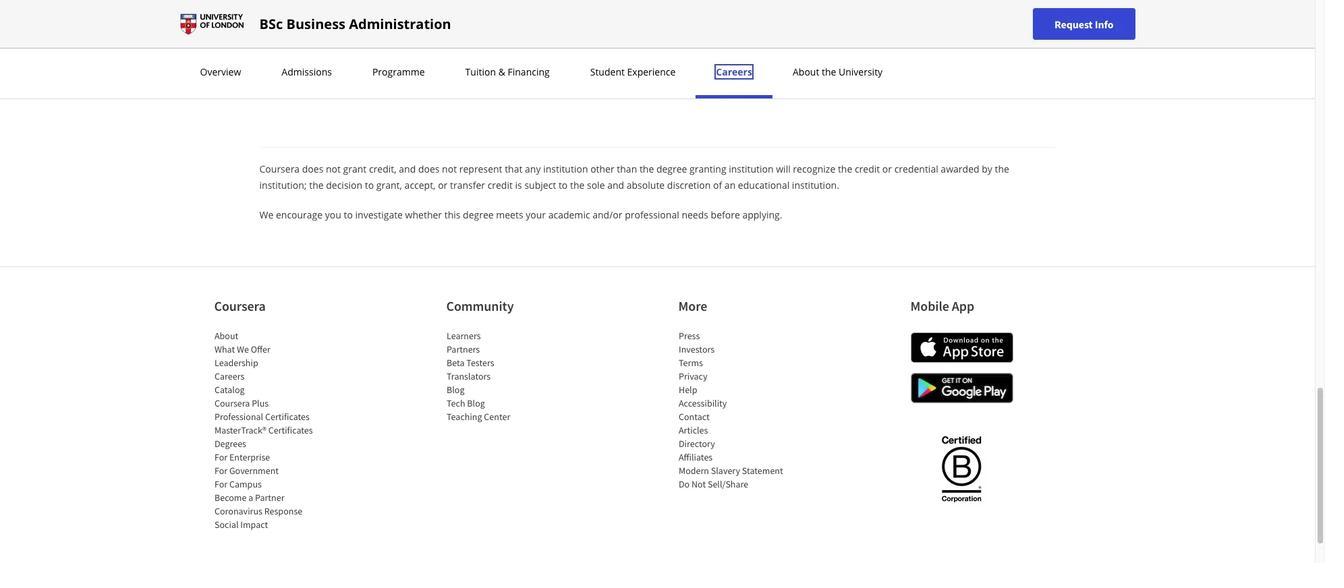 Task type: locate. For each thing, give the bounding box(es) containing it.
subject
[[525, 179, 556, 192]]

university
[[382, 46, 426, 59], [839, 65, 883, 78]]

or left credential
[[883, 163, 892, 176]]

0 vertical spatial credit
[[855, 163, 880, 176]]

plus
[[252, 398, 268, 410]]

academic
[[549, 209, 590, 221]]

0 horizontal spatial list
[[214, 329, 329, 532]]

tuition & financing link
[[461, 65, 554, 78]]

not up the transfer
[[442, 163, 457, 176]]

institution
[[544, 163, 588, 176], [729, 163, 774, 176]]

0 horizontal spatial we
[[237, 344, 249, 356]]

blog up teaching center link on the bottom of page
[[467, 398, 485, 410]]

0 horizontal spatial degree
[[463, 209, 494, 221]]

1 horizontal spatial not
[[442, 163, 457, 176]]

2 horizontal spatial to
[[559, 179, 568, 192]]

modern slavery statement link
[[679, 465, 783, 477]]

1 for from the top
[[214, 452, 227, 464]]

1 does from the left
[[302, 163, 324, 176]]

1 horizontal spatial or
[[883, 163, 892, 176]]

what we offer link
[[214, 344, 270, 356]]

or right accept,
[[438, 179, 448, 192]]

become a partner link
[[214, 492, 284, 504]]

0 horizontal spatial about
[[214, 330, 238, 342]]

of left "london."
[[428, 46, 437, 59]]

0 horizontal spatial or
[[438, 179, 448, 192]]

granting
[[690, 163, 727, 176]]

1 vertical spatial blog
[[467, 398, 485, 410]]

0 horizontal spatial does
[[302, 163, 324, 176]]

slavery
[[711, 465, 740, 477]]

degree right this
[[463, 209, 494, 221]]

2 vertical spatial coursera
[[214, 398, 250, 410]]

coursera up institution;
[[260, 163, 300, 176]]

absolute
[[627, 179, 665, 192]]

2 not from the left
[[442, 163, 457, 176]]

mobile
[[911, 298, 950, 315]]

than
[[617, 163, 637, 176]]

for
[[214, 452, 227, 464], [214, 465, 227, 477], [214, 479, 227, 491]]

1 vertical spatial we
[[237, 344, 249, 356]]

the
[[365, 46, 379, 59], [822, 65, 837, 78], [640, 163, 654, 176], [838, 163, 853, 176], [995, 163, 1010, 176], [309, 179, 324, 192], [570, 179, 585, 192]]

of left "an"
[[714, 179, 722, 192]]

1 horizontal spatial of
[[714, 179, 722, 192]]

decision
[[326, 179, 363, 192]]

we up leadership link
[[237, 344, 249, 356]]

2 for from the top
[[214, 465, 227, 477]]

translators link
[[447, 371, 491, 383]]

list containing press
[[679, 329, 794, 491]]

coursera does not grant credit, and does not represent that any institution other than the degree granting institution will recognize the credit or credential awarded by the institution; the decision to grant, accept, or transfer credit is subject to the sole and absolute discretion of an educational institution.
[[260, 163, 1010, 192]]

overview
[[200, 65, 241, 78]]

1 horizontal spatial blog
[[467, 398, 485, 410]]

affiliates
[[679, 452, 713, 464]]

catalog
[[214, 384, 244, 396]]

professional
[[214, 411, 263, 423]]

list for more
[[679, 329, 794, 491]]

press
[[679, 330, 700, 342]]

coursera up about link
[[214, 298, 266, 315]]

privacy link
[[679, 371, 708, 383]]

student
[[591, 65, 625, 78]]

directory link
[[679, 438, 715, 450]]

educational
[[738, 179, 790, 192]]

for down degrees link
[[214, 452, 227, 464]]

1 vertical spatial for
[[214, 465, 227, 477]]

info
[[1095, 17, 1114, 31]]

for campus link
[[214, 479, 262, 491]]

this
[[445, 209, 461, 221]]

for up 'for campus' link
[[214, 465, 227, 477]]

1 vertical spatial degree
[[463, 209, 494, 221]]

london.
[[439, 46, 476, 59]]

0 vertical spatial certificates
[[265, 411, 309, 423]]

to left grant, on the left top
[[365, 179, 374, 192]]

business
[[287, 15, 346, 33]]

teaching
[[447, 411, 482, 423]]

2 horizontal spatial list
[[679, 329, 794, 491]]

certificates down professional certificates link
[[268, 425, 313, 437]]

degree
[[657, 163, 688, 176], [463, 209, 494, 221]]

investors link
[[679, 344, 715, 356]]

list containing about
[[214, 329, 329, 532]]

0 vertical spatial careers link
[[712, 65, 757, 78]]

request info
[[1055, 17, 1114, 31]]

app
[[952, 298, 975, 315]]

does
[[302, 163, 324, 176], [418, 163, 440, 176]]

government
[[229, 465, 278, 477]]

not up decision
[[326, 163, 341, 176]]

coronavirus
[[214, 506, 262, 518]]

and down than
[[608, 179, 625, 192]]

list containing learners
[[447, 329, 561, 424]]

privacy
[[679, 371, 708, 383]]

1 horizontal spatial institution
[[729, 163, 774, 176]]

1 vertical spatial credit
[[488, 179, 513, 192]]

to right you
[[344, 209, 353, 221]]

0 vertical spatial university
[[382, 46, 426, 59]]

contact
[[679, 411, 710, 423]]

blog up tech
[[447, 384, 464, 396]]

coursera for coursera
[[214, 298, 266, 315]]

programme
[[373, 65, 425, 78]]

degree inside the coursera does not grant credit, and does not represent that any institution other than the degree granting institution will recognize the credit or credential awarded by the institution; the decision to grant, accept, or transfer credit is subject to the sole and absolute discretion of an educational institution.
[[657, 163, 688, 176]]

leadership link
[[214, 357, 258, 369]]

0 vertical spatial degree
[[657, 163, 688, 176]]

certificates up mastertrack® certificates link
[[265, 411, 309, 423]]

2 list from the left
[[447, 329, 561, 424]]

0 horizontal spatial careers link
[[214, 371, 244, 383]]

credit left is
[[488, 179, 513, 192]]

degree up discretion
[[657, 163, 688, 176]]

coursera inside about what we offer leadership careers catalog coursera plus professional certificates mastertrack® certificates degrees for enterprise for government for campus become a partner coronavirus response social impact
[[214, 398, 250, 410]]

1 vertical spatial coursera
[[214, 298, 266, 315]]

of inside the coursera does not grant credit, and does not represent that any institution other than the degree granting institution will recognize the credit or credential awarded by the institution; the decision to grant, accept, or transfer credit is subject to the sole and absolute discretion of an educational institution.
[[714, 179, 722, 192]]

1 list from the left
[[214, 329, 329, 532]]

credit left credential
[[855, 163, 880, 176]]

1 horizontal spatial degree
[[657, 163, 688, 176]]

0 horizontal spatial institution
[[544, 163, 588, 176]]

0 vertical spatial or
[[883, 163, 892, 176]]

does up accept,
[[418, 163, 440, 176]]

administration
[[349, 15, 451, 33]]

1 horizontal spatial university
[[839, 65, 883, 78]]

campus
[[229, 479, 262, 491]]

1 vertical spatial about
[[214, 330, 238, 342]]

tech blog link
[[447, 398, 485, 410]]

0 horizontal spatial not
[[326, 163, 341, 176]]

1 horizontal spatial we
[[260, 209, 274, 221]]

applying.
[[743, 209, 783, 221]]

an
[[725, 179, 736, 192]]

about for about what we offer leadership careers catalog coursera plus professional certificates mastertrack® certificates degrees for enterprise for government for campus become a partner coronavirus response social impact
[[214, 330, 238, 342]]

0 vertical spatial about
[[793, 65, 820, 78]]

2 vertical spatial for
[[214, 479, 227, 491]]

tuition
[[466, 65, 496, 78]]

help
[[679, 384, 697, 396]]

terms
[[679, 357, 703, 369]]

a
[[248, 492, 253, 504]]

about inside about what we offer leadership careers catalog coursera plus professional certificates mastertrack® certificates degrees for enterprise for government for campus become a partner coronavirus response social impact
[[214, 330, 238, 342]]

find
[[180, 46, 199, 59]]

2 does from the left
[[418, 163, 440, 176]]

0 vertical spatial and
[[399, 163, 416, 176]]

0 horizontal spatial and
[[399, 163, 416, 176]]

will
[[776, 163, 791, 176]]

0 horizontal spatial blog
[[447, 384, 464, 396]]

1 vertical spatial of
[[714, 179, 722, 192]]

recognize
[[793, 163, 836, 176]]

institution up educational
[[729, 163, 774, 176]]

translators
[[447, 371, 491, 383]]

coursera inside the coursera does not grant credit, and does not represent that any institution other than the degree granting institution will recognize the credit or credential awarded by the institution; the decision to grant, accept, or transfer credit is subject to the sole and absolute discretion of an educational institution.
[[260, 163, 300, 176]]

0 horizontal spatial of
[[428, 46, 437, 59]]

1 horizontal spatial and
[[608, 179, 625, 192]]

0 vertical spatial of
[[428, 46, 437, 59]]

list
[[214, 329, 329, 532], [447, 329, 561, 424], [679, 329, 794, 491]]

institution up subject at the top left of page
[[544, 163, 588, 176]]

0 vertical spatial coursera
[[260, 163, 300, 176]]

about the university link
[[789, 65, 887, 78]]

download on the app store image
[[911, 333, 1014, 363]]

1 vertical spatial and
[[608, 179, 625, 192]]

experience
[[628, 65, 676, 78]]

articles
[[679, 425, 708, 437]]

sell/share
[[708, 479, 748, 491]]

learners
[[447, 330, 481, 342]]

coronavirus response link
[[214, 506, 302, 518]]

0 vertical spatial for
[[214, 452, 227, 464]]

3 list from the left
[[679, 329, 794, 491]]

for up become
[[214, 479, 227, 491]]

does up institution;
[[302, 163, 324, 176]]

bsc
[[260, 15, 283, 33]]

list for coursera
[[214, 329, 329, 532]]

investigate
[[355, 209, 403, 221]]

1 vertical spatial university
[[839, 65, 883, 78]]

institution;
[[260, 179, 307, 192]]

what
[[214, 344, 235, 356]]

accessibility link
[[679, 398, 727, 410]]

we left encourage
[[260, 209, 274, 221]]

1 horizontal spatial careers
[[716, 65, 753, 78]]

not
[[326, 163, 341, 176], [442, 163, 457, 176]]

more
[[679, 298, 708, 315]]

awarded
[[941, 163, 980, 176]]

0 horizontal spatial university
[[382, 46, 426, 59]]

credential
[[895, 163, 939, 176]]

1 horizontal spatial list
[[447, 329, 561, 424]]

1 vertical spatial or
[[438, 179, 448, 192]]

0 vertical spatial careers
[[716, 65, 753, 78]]

coursera down catalog link
[[214, 398, 250, 410]]

and up accept,
[[399, 163, 416, 176]]

find out more about career support from the university of london.
[[180, 46, 476, 59]]

1 horizontal spatial about
[[793, 65, 820, 78]]

1 vertical spatial careers
[[214, 371, 244, 383]]

0 horizontal spatial careers
[[214, 371, 244, 383]]

0 horizontal spatial to
[[344, 209, 353, 221]]

of
[[428, 46, 437, 59], [714, 179, 722, 192]]

to right subject at the top left of page
[[559, 179, 568, 192]]

1 horizontal spatial does
[[418, 163, 440, 176]]

do
[[679, 479, 690, 491]]



Task type: describe. For each thing, give the bounding box(es) containing it.
partner
[[255, 492, 284, 504]]

careers inside about what we offer leadership careers catalog coursera plus professional certificates mastertrack® certificates degrees for enterprise for government for campus become a partner coronavirus response social impact
[[214, 371, 244, 383]]

directory
[[679, 438, 715, 450]]

enterprise
[[229, 452, 270, 464]]

logo of certified b corporation image
[[934, 429, 990, 510]]

admissions link
[[278, 65, 336, 78]]

university of london image
[[180, 13, 243, 35]]

credit,
[[369, 163, 397, 176]]

overview link
[[196, 65, 245, 78]]

tuition & financing
[[466, 65, 550, 78]]

center
[[484, 411, 510, 423]]

encourage
[[276, 209, 323, 221]]

learners partners beta testers translators blog tech blog teaching center
[[447, 330, 510, 423]]

degrees link
[[214, 438, 246, 450]]

1 vertical spatial certificates
[[268, 425, 313, 437]]

accept,
[[405, 179, 436, 192]]

0 horizontal spatial credit
[[488, 179, 513, 192]]

leadership
[[214, 357, 258, 369]]

grant,
[[377, 179, 402, 192]]

degrees
[[214, 438, 246, 450]]

1 vertical spatial careers link
[[214, 371, 244, 383]]

admissions
[[282, 65, 332, 78]]

whether
[[405, 209, 442, 221]]

more
[[219, 46, 242, 59]]

community
[[447, 298, 514, 315]]

you
[[325, 209, 342, 221]]

tech
[[447, 398, 465, 410]]

articles link
[[679, 425, 708, 437]]

that
[[505, 163, 523, 176]]

institution.
[[792, 179, 840, 192]]

learners link
[[447, 330, 481, 342]]

0 vertical spatial blog
[[447, 384, 464, 396]]

3 for from the top
[[214, 479, 227, 491]]

2 institution from the left
[[729, 163, 774, 176]]

we encourage you to investigate whether this degree meets your academic and/or professional needs before applying.
[[260, 209, 783, 221]]

testers
[[466, 357, 494, 369]]

do not sell/share link
[[679, 479, 748, 491]]

modern
[[679, 465, 709, 477]]

before
[[711, 209, 740, 221]]

support
[[304, 46, 338, 59]]

1 not from the left
[[326, 163, 341, 176]]

programme link
[[369, 65, 429, 78]]

about what we offer leadership careers catalog coursera plus professional certificates mastertrack® certificates degrees for enterprise for government for campus become a partner coronavirus response social impact
[[214, 330, 313, 531]]

for enterprise link
[[214, 452, 270, 464]]

1 institution from the left
[[544, 163, 588, 176]]

not
[[692, 479, 706, 491]]

out
[[201, 46, 216, 59]]

financing
[[508, 65, 550, 78]]

coursera for coursera does not grant credit, and does not represent that any institution other than the degree granting institution will recognize the credit or credential awarded by the institution; the decision to grant, accept, or transfer credit is subject to the sole and absolute discretion of an educational institution.
[[260, 163, 300, 176]]

contact link
[[679, 411, 710, 423]]

1 horizontal spatial careers link
[[712, 65, 757, 78]]

for government link
[[214, 465, 278, 477]]

about for about the university
[[793, 65, 820, 78]]

student experience
[[591, 65, 676, 78]]

sole
[[587, 179, 605, 192]]

we inside about what we offer leadership careers catalog coursera plus professional certificates mastertrack® certificates degrees for enterprise for government for campus become a partner coronavirus response social impact
[[237, 344, 249, 356]]

find out more about career support from the university of london. link
[[180, 46, 476, 59]]

get it on google play image
[[911, 373, 1014, 404]]

list for community
[[447, 329, 561, 424]]

become
[[214, 492, 246, 504]]

1 horizontal spatial to
[[365, 179, 374, 192]]

your
[[526, 209, 546, 221]]

request info button
[[1034, 8, 1136, 40]]

mastertrack®
[[214, 425, 266, 437]]

press investors terms privacy help accessibility contact articles directory affiliates modern slavery statement do not sell/share
[[679, 330, 783, 491]]

professional certificates link
[[214, 411, 309, 423]]

impact
[[240, 519, 268, 531]]

help link
[[679, 384, 697, 396]]

grant
[[343, 163, 367, 176]]

1 horizontal spatial credit
[[855, 163, 880, 176]]

about the university
[[793, 65, 883, 78]]

by
[[982, 163, 993, 176]]

offer
[[251, 344, 270, 356]]

response
[[264, 506, 302, 518]]

0 vertical spatial we
[[260, 209, 274, 221]]

statement
[[742, 465, 783, 477]]

partners link
[[447, 344, 480, 356]]

terms link
[[679, 357, 703, 369]]

accessibility
[[679, 398, 727, 410]]

mobile app
[[911, 298, 975, 315]]

teaching center link
[[447, 411, 510, 423]]

catalog link
[[214, 384, 244, 396]]

about
[[245, 46, 271, 59]]

blog link
[[447, 384, 464, 396]]



Task type: vqa. For each thing, say whether or not it's contained in the screenshot.
Terms link
yes



